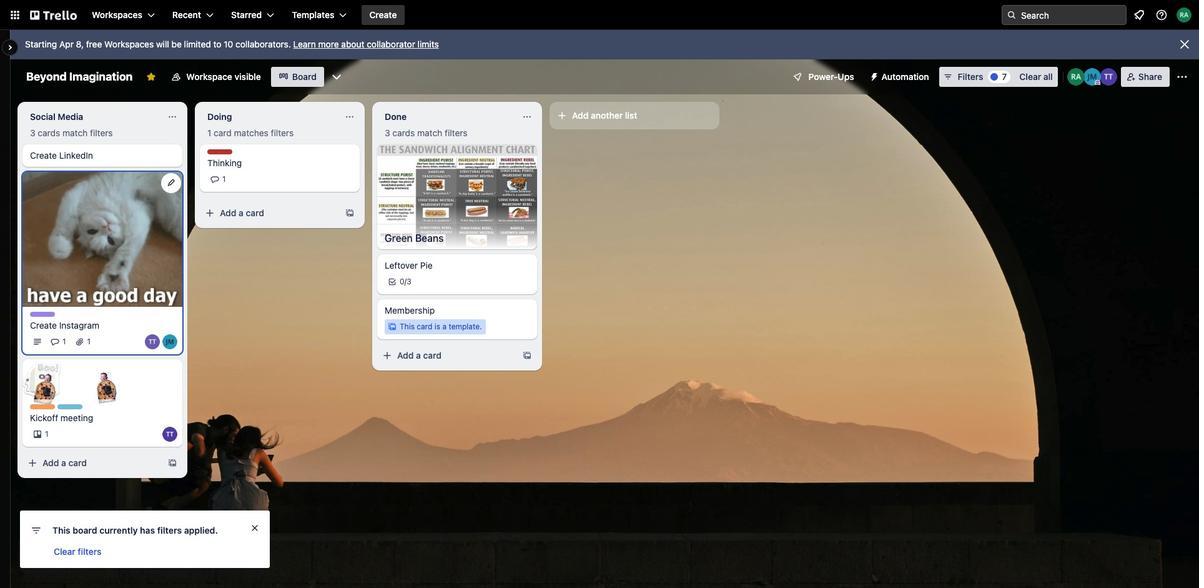 Task type: vqa. For each thing, say whether or not it's contained in the screenshot.
the top "Add a card" Button
yes



Task type: locate. For each thing, give the bounding box(es) containing it.
share
[[1139, 71, 1163, 82]]

create left the 'linkedin'
[[30, 150, 57, 161]]

2 3 cards match filters from the left
[[385, 127, 468, 138]]

alert containing this board currently has filters applied.
[[20, 511, 270, 568]]

add down membership at the left of page
[[397, 350, 414, 361]]

add a card button down thinking link
[[200, 203, 337, 223]]

1 horizontal spatial cards
[[393, 127, 415, 138]]

filters inside 'link'
[[78, 546, 101, 557]]

media
[[58, 111, 83, 122]]

add
[[572, 110, 589, 121], [220, 207, 236, 218], [397, 350, 414, 361], [42, 458, 59, 468]]

card for doing
[[246, 207, 264, 218]]

a down thinking
[[239, 207, 244, 218]]

1 vertical spatial add a card button
[[377, 346, 515, 366]]

3 right 0
[[407, 277, 412, 286]]

2 cards from the left
[[393, 127, 415, 138]]

1 card matches filters
[[207, 127, 294, 138]]

beyond imagination
[[26, 70, 133, 83]]

1 down thinking
[[222, 174, 226, 184]]

add down kickoff
[[42, 458, 59, 468]]

add a card down the kickoff meeting
[[42, 458, 87, 468]]

create for create instagram
[[30, 320, 57, 331]]

1 3 cards match filters from the left
[[30, 127, 113, 138]]

2 vertical spatial add a card button
[[22, 453, 160, 473]]

1 horizontal spatial create from template… image
[[345, 208, 355, 218]]

1 vertical spatial terry turtle (terryturtle) image
[[162, 427, 177, 442]]

add a card
[[220, 207, 264, 218], [397, 350, 442, 361], [42, 458, 87, 468]]

kickoff
[[30, 413, 58, 423]]

add a card button
[[200, 203, 337, 223], [377, 346, 515, 366], [22, 453, 160, 473]]

0 horizontal spatial match
[[63, 127, 88, 138]]

jeremy miller (jeremymiller198) image
[[1084, 68, 1102, 86], [162, 335, 177, 350]]

kickoff meeting link
[[30, 412, 175, 425]]

ruby anderson (rubyanderson7) image
[[1177, 7, 1192, 22], [1068, 68, 1085, 86]]

match for social media
[[63, 127, 88, 138]]

3 cards match filters down done text box
[[385, 127, 468, 138]]

create
[[370, 9, 397, 20], [30, 150, 57, 161], [30, 320, 57, 331]]

create linkedin link
[[30, 149, 175, 162]]

0 horizontal spatial jeremy miller (jeremymiller198) image
[[162, 335, 177, 350]]

1 horizontal spatial match
[[417, 127, 443, 138]]

0 vertical spatial jeremy miller (jeremymiller198) image
[[1084, 68, 1102, 86]]

ruby anderson (rubyanderson7) image right open information menu icon
[[1177, 7, 1192, 22]]

alert
[[20, 511, 270, 568]]

workspaces button
[[84, 5, 162, 25]]

1
[[207, 127, 211, 138], [222, 174, 226, 184], [62, 337, 66, 346], [87, 337, 91, 346], [45, 430, 48, 439]]

0 vertical spatial create
[[370, 9, 397, 20]]

3 down social
[[30, 127, 35, 138]]

clear left all at the right top
[[1020, 71, 1042, 82]]

match down done text box
[[417, 127, 443, 138]]

ups
[[838, 71, 855, 82]]

add a card button for doing
[[200, 203, 337, 223]]

add a card down thinking
[[220, 207, 264, 218]]

create from template… image for social media
[[167, 458, 177, 468]]

filters for doing
[[271, 127, 294, 138]]

this left board
[[52, 525, 70, 536]]

terry turtle (terryturtle) image
[[145, 335, 160, 350], [162, 427, 177, 442]]

card down "meeting"
[[68, 458, 87, 468]]

thoughts
[[207, 149, 242, 159]]

card for done
[[423, 350, 442, 361]]

0 horizontal spatial 3 cards match filters
[[30, 127, 113, 138]]

create inside create linkedin "link"
[[30, 150, 57, 161]]

add a card button for done
[[377, 346, 515, 366]]

cards down social
[[38, 127, 60, 138]]

filters down board
[[78, 546, 101, 557]]

search image
[[1007, 10, 1017, 20]]

1 vertical spatial create from template… image
[[522, 351, 532, 361]]

3 cards match filters
[[30, 127, 113, 138], [385, 127, 468, 138]]

a
[[239, 207, 244, 218], [443, 322, 447, 331], [416, 350, 421, 361], [61, 458, 66, 468]]

a for done
[[416, 350, 421, 361]]

clear all
[[1020, 71, 1053, 82]]

clear for clear all
[[1020, 71, 1042, 82]]

a down this card is a template. on the left
[[416, 350, 421, 361]]

1 down "doing"
[[207, 127, 211, 138]]

3 for social media
[[30, 127, 35, 138]]

will
[[156, 39, 169, 49]]

2 horizontal spatial create from template… image
[[522, 351, 532, 361]]

templates button
[[285, 5, 355, 25]]

workspaces up 'free'
[[92, 9, 142, 20]]

template.
[[449, 322, 482, 331]]

all
[[1044, 71, 1053, 82]]

1 vertical spatial create
[[30, 150, 57, 161]]

1 horizontal spatial ruby anderson (rubyanderson7) image
[[1177, 7, 1192, 22]]

0 horizontal spatial create from template… image
[[167, 458, 177, 468]]

workspaces
[[92, 9, 142, 20], [104, 39, 154, 49]]

cards for done
[[393, 127, 415, 138]]

https://media3.giphy.com/media/uzbc1merae75kv3oqd/100w.gif?cid=ad960664cgd8q560jl16i4tqsq6qk30rgh2t6st4j6ihzo35&ep=v1_stickers_search&rid=100w.gif&ct=s image
[[93, 358, 139, 404], [33, 363, 79, 409]]

1 vertical spatial jeremy miller (jeremymiller198) image
[[162, 335, 177, 350]]

add a card button down this card is a template. on the left
[[377, 346, 515, 366]]

done
[[385, 111, 407, 122]]

cards down done on the left of the page
[[393, 127, 415, 138]]

clear down board
[[54, 546, 75, 557]]

0 horizontal spatial cards
[[38, 127, 60, 138]]

customize views image
[[330, 71, 343, 83]]

0 vertical spatial ruby anderson (rubyanderson7) image
[[1177, 7, 1192, 22]]

pete ghost image
[[22, 360, 62, 400]]

add a card button down kickoff meeting link
[[22, 453, 160, 473]]

2 horizontal spatial 3
[[407, 277, 412, 286]]

add a card for done
[[397, 350, 442, 361]]

add another list
[[572, 110, 638, 121]]

limited
[[184, 39, 211, 49]]

create from template… image
[[345, 208, 355, 218], [522, 351, 532, 361], [167, 458, 177, 468]]

thoughts thinking
[[207, 149, 242, 168]]

clear inside "button"
[[1020, 71, 1042, 82]]

0 horizontal spatial add a card
[[42, 458, 87, 468]]

board link
[[271, 67, 324, 87]]

0 vertical spatial create from template… image
[[345, 208, 355, 218]]

create inside create button
[[370, 9, 397, 20]]

3 cards match filters down media
[[30, 127, 113, 138]]

add a card down is
[[397, 350, 442, 361]]

0 vertical spatial this
[[400, 322, 415, 331]]

/
[[405, 277, 407, 286]]

green beans
[[385, 233, 444, 244]]

2 horizontal spatial add a card button
[[377, 346, 515, 366]]

1 vertical spatial ruby anderson (rubyanderson7) image
[[1068, 68, 1085, 86]]

Doing text field
[[200, 107, 340, 127]]

1 horizontal spatial add a card
[[220, 207, 264, 218]]

this down membership at the left of page
[[400, 322, 415, 331]]

3 down done on the left of the page
[[385, 127, 390, 138]]

create up collaborator
[[370, 9, 397, 20]]

create inside create instagram "link"
[[30, 320, 57, 331]]

add a card for social media
[[42, 458, 87, 468]]

visible
[[235, 71, 261, 82]]

workspaces down workspaces popup button
[[104, 39, 154, 49]]

0 vertical spatial add a card
[[220, 207, 264, 218]]

https://media3.giphy.com/media/uzbc1merae75kv3oqd/100w.gif?cid=ad960664cgd8q560jl16i4tqsq6qk30rgh2t6st4j6ihzo35&ep=v1_stickers_search&rid=100w.gif&ct=s image up the kickoff meeting
[[33, 363, 79, 409]]

add inside "button"
[[572, 110, 589, 121]]

1 horizontal spatial 3 cards match filters
[[385, 127, 468, 138]]

doing
[[207, 111, 232, 122]]

color: orange, title: none image
[[30, 405, 55, 410]]

card
[[214, 127, 232, 138], [246, 207, 264, 218], [417, 322, 433, 331], [423, 350, 442, 361], [68, 458, 87, 468]]

0 vertical spatial terry turtle (terryturtle) image
[[145, 335, 160, 350]]

1 vertical spatial this
[[52, 525, 70, 536]]

1 horizontal spatial add a card button
[[200, 203, 337, 223]]

this
[[400, 322, 415, 331], [52, 525, 70, 536]]

ruby anderson (rubyanderson7) image left this member is an admin of this board. image
[[1068, 68, 1085, 86]]

match
[[63, 127, 88, 138], [417, 127, 443, 138]]

1 match from the left
[[63, 127, 88, 138]]

has
[[140, 525, 155, 536]]

0 horizontal spatial this
[[52, 525, 70, 536]]

this board currently has filters applied.
[[52, 525, 218, 536]]

create from template… image for done
[[522, 351, 532, 361]]

templates
[[292, 9, 335, 20]]

another
[[591, 110, 623, 121]]

collaborator
[[367, 39, 415, 49]]

a for doing
[[239, 207, 244, 218]]

workspace visible
[[186, 71, 261, 82]]

0 vertical spatial add a card button
[[200, 203, 337, 223]]

a down the kickoff meeting
[[61, 458, 66, 468]]

card down is
[[423, 350, 442, 361]]

1 cards from the left
[[38, 127, 60, 138]]

sm image
[[865, 67, 882, 84]]

open information menu image
[[1156, 9, 1169, 21]]

Search field
[[1017, 6, 1127, 24]]

add left another
[[572, 110, 589, 121]]

1 horizontal spatial clear
[[1020, 71, 1042, 82]]

add a card button for social media
[[22, 453, 160, 473]]

learn more about collaborator limits link
[[293, 39, 439, 49]]

create instagram
[[30, 320, 99, 331]]

clear filters link
[[54, 546, 101, 558]]

beyond
[[26, 70, 67, 83]]

0 vertical spatial clear
[[1020, 71, 1042, 82]]

filters down the social media text box
[[90, 127, 113, 138]]

sparkling
[[57, 405, 92, 414]]

add for done
[[397, 350, 414, 361]]

filters down "doing" text box
[[271, 127, 294, 138]]

card down thinking link
[[246, 207, 264, 218]]

https://media3.giphy.com/media/uzbc1merae75kv3oqd/100w.gif?cid=ad960664cgd8q560jl16i4tqsq6qk30rgh2t6st4j6ihzo35&ep=v1_stickers_search&rid=100w.gif&ct=s image up kickoff meeting link
[[93, 358, 139, 404]]

filters
[[90, 127, 113, 138], [271, 127, 294, 138], [445, 127, 468, 138], [157, 525, 182, 536], [78, 546, 101, 557]]

0 vertical spatial workspaces
[[92, 9, 142, 20]]

cards
[[38, 127, 60, 138], [393, 127, 415, 138]]

power-
[[809, 71, 838, 82]]

8,
[[76, 39, 84, 49]]

1 horizontal spatial this
[[400, 322, 415, 331]]

1 down kickoff
[[45, 430, 48, 439]]

1 vertical spatial add a card
[[397, 350, 442, 361]]

3 cards match filters for done
[[385, 127, 468, 138]]

matches
[[234, 127, 269, 138]]

board
[[292, 71, 317, 82]]

create down 'color: purple, title: none' image
[[30, 320, 57, 331]]

power-ups
[[809, 71, 855, 82]]

2 vertical spatial create from template… image
[[167, 458, 177, 468]]

0 / 3
[[400, 277, 412, 286]]

recent button
[[165, 5, 221, 25]]

1 vertical spatial clear
[[54, 546, 75, 557]]

color: bold red, title: "thoughts" element
[[207, 149, 242, 159]]

Social Media text field
[[22, 107, 162, 127]]

2 match from the left
[[417, 127, 443, 138]]

clear inside 'link'
[[54, 546, 75, 557]]

thinking link
[[207, 157, 352, 169]]

filters right "has"
[[157, 525, 182, 536]]

clear
[[1020, 71, 1042, 82], [54, 546, 75, 557]]

2 vertical spatial create
[[30, 320, 57, 331]]

filters
[[958, 71, 984, 82]]

filters down done text box
[[445, 127, 468, 138]]

match down media
[[63, 127, 88, 138]]

0 horizontal spatial clear
[[54, 546, 75, 557]]

2 vertical spatial add a card
[[42, 458, 87, 468]]

3
[[30, 127, 35, 138], [385, 127, 390, 138], [407, 277, 412, 286]]

0 horizontal spatial 3
[[30, 127, 35, 138]]

0 horizontal spatial add a card button
[[22, 453, 160, 473]]

thinking
[[207, 157, 242, 168]]

add down thinking
[[220, 207, 236, 218]]

board
[[73, 525, 97, 536]]

1 horizontal spatial 3
[[385, 127, 390, 138]]

ruby anderson (rubyanderson7) image inside primary element
[[1177, 7, 1192, 22]]

this for this board currently has filters applied.
[[52, 525, 70, 536]]

add a card for doing
[[220, 207, 264, 218]]

2 horizontal spatial add a card
[[397, 350, 442, 361]]



Task type: describe. For each thing, give the bounding box(es) containing it.
clear all button
[[1015, 67, 1058, 87]]

terry turtle (terryturtle) image
[[1100, 68, 1118, 86]]

dismiss flag image
[[250, 523, 260, 533]]

apr
[[59, 39, 74, 49]]

3 cards match filters for social media
[[30, 127, 113, 138]]

back to home image
[[30, 5, 77, 25]]

0 horizontal spatial ruby anderson (rubyanderson7) image
[[1068, 68, 1085, 86]]

create instagram link
[[30, 320, 175, 332]]

meeting
[[61, 413, 93, 423]]

power-ups button
[[784, 67, 862, 87]]

card down "doing"
[[214, 127, 232, 138]]

membership
[[385, 305, 435, 316]]

starting apr 8, free workspaces will be limited to 10 collaborators. learn more about collaborator limits
[[25, 39, 439, 49]]

automation button
[[865, 67, 937, 87]]

card for social media
[[68, 458, 87, 468]]

edit card image
[[166, 177, 176, 187]]

leftover pie link
[[385, 259, 530, 272]]

a for social media
[[61, 458, 66, 468]]

collaborators.
[[236, 39, 291, 49]]

10
[[224, 39, 233, 49]]

7
[[1003, 71, 1008, 82]]

leftover pie
[[385, 260, 433, 271]]

green
[[385, 233, 413, 244]]

imagination
[[69, 70, 133, 83]]

social
[[30, 111, 56, 122]]

0 horizontal spatial https://media3.giphy.com/media/uzbc1merae75kv3oqd/100w.gif?cid=ad960664cgd8q560jl16i4tqsq6qk30rgh2t6st4j6ihzo35&ep=v1_stickers_search&rid=100w.gif&ct=s image
[[33, 363, 79, 409]]

1 down create instagram
[[62, 337, 66, 346]]

match for done
[[417, 127, 443, 138]]

list
[[625, 110, 638, 121]]

recent
[[172, 9, 201, 20]]

pie
[[420, 260, 433, 271]]

0
[[400, 277, 405, 286]]

instagram
[[59, 320, 99, 331]]

to
[[213, 39, 222, 49]]

workspace visible button
[[164, 67, 269, 87]]

membership link
[[385, 304, 530, 317]]

learn
[[293, 39, 316, 49]]

starred button
[[224, 5, 282, 25]]

1 horizontal spatial jeremy miller (jeremymiller198) image
[[1084, 68, 1102, 86]]

cards for social media
[[38, 127, 60, 138]]

3 for done
[[385, 127, 390, 138]]

color: purple, title: none image
[[30, 312, 55, 317]]

automation
[[882, 71, 930, 82]]

star or unstar board image
[[146, 72, 156, 82]]

workspace
[[186, 71, 232, 82]]

filters for done
[[445, 127, 468, 138]]

more
[[318, 39, 339, 49]]

applied.
[[184, 525, 218, 536]]

add another list button
[[550, 102, 720, 129]]

free
[[86, 39, 102, 49]]

leftover
[[385, 260, 418, 271]]

be
[[172, 39, 182, 49]]

is
[[435, 322, 441, 331]]

create for create
[[370, 9, 397, 20]]

1 vertical spatial workspaces
[[104, 39, 154, 49]]

create for create linkedin
[[30, 150, 57, 161]]

card left is
[[417, 322, 433, 331]]

this card is a template.
[[400, 322, 482, 331]]

beans
[[415, 233, 444, 244]]

green beans link
[[377, 227, 537, 249]]

0 horizontal spatial terry turtle (terryturtle) image
[[145, 335, 160, 350]]

workspaces inside popup button
[[92, 9, 142, 20]]

add for social media
[[42, 458, 59, 468]]

Done text field
[[377, 107, 517, 127]]

color: sky, title: "sparkling" element
[[57, 405, 92, 414]]

this for this card is a template.
[[400, 322, 415, 331]]

linkedin
[[59, 150, 93, 161]]

limits
[[418, 39, 439, 49]]

this member is an admin of this board. image
[[1095, 80, 1101, 86]]

social media
[[30, 111, 83, 122]]

1 horizontal spatial terry turtle (terryturtle) image
[[162, 427, 177, 442]]

create linkedin
[[30, 150, 93, 161]]

1 horizontal spatial https://media3.giphy.com/media/uzbc1merae75kv3oqd/100w.gif?cid=ad960664cgd8q560jl16i4tqsq6qk30rgh2t6st4j6ihzo35&ep=v1_stickers_search&rid=100w.gif&ct=s image
[[93, 358, 139, 404]]

a right is
[[443, 322, 447, 331]]

create from template… image for doing
[[345, 208, 355, 218]]

add for doing
[[220, 207, 236, 218]]

clear filters
[[54, 546, 101, 557]]

show menu image
[[1177, 71, 1189, 83]]

about
[[341, 39, 365, 49]]

kickoff meeting
[[30, 413, 93, 423]]

create button
[[362, 5, 405, 25]]

1 down the instagram
[[87, 337, 91, 346]]

starting
[[25, 39, 57, 49]]

starred
[[231, 9, 262, 20]]

clear for clear filters
[[54, 546, 75, 557]]

currently
[[100, 525, 138, 536]]

filters for social media
[[90, 127, 113, 138]]

share button
[[1122, 67, 1170, 87]]

primary element
[[0, 0, 1200, 30]]

0 notifications image
[[1132, 7, 1147, 22]]

Board name text field
[[20, 67, 139, 87]]



